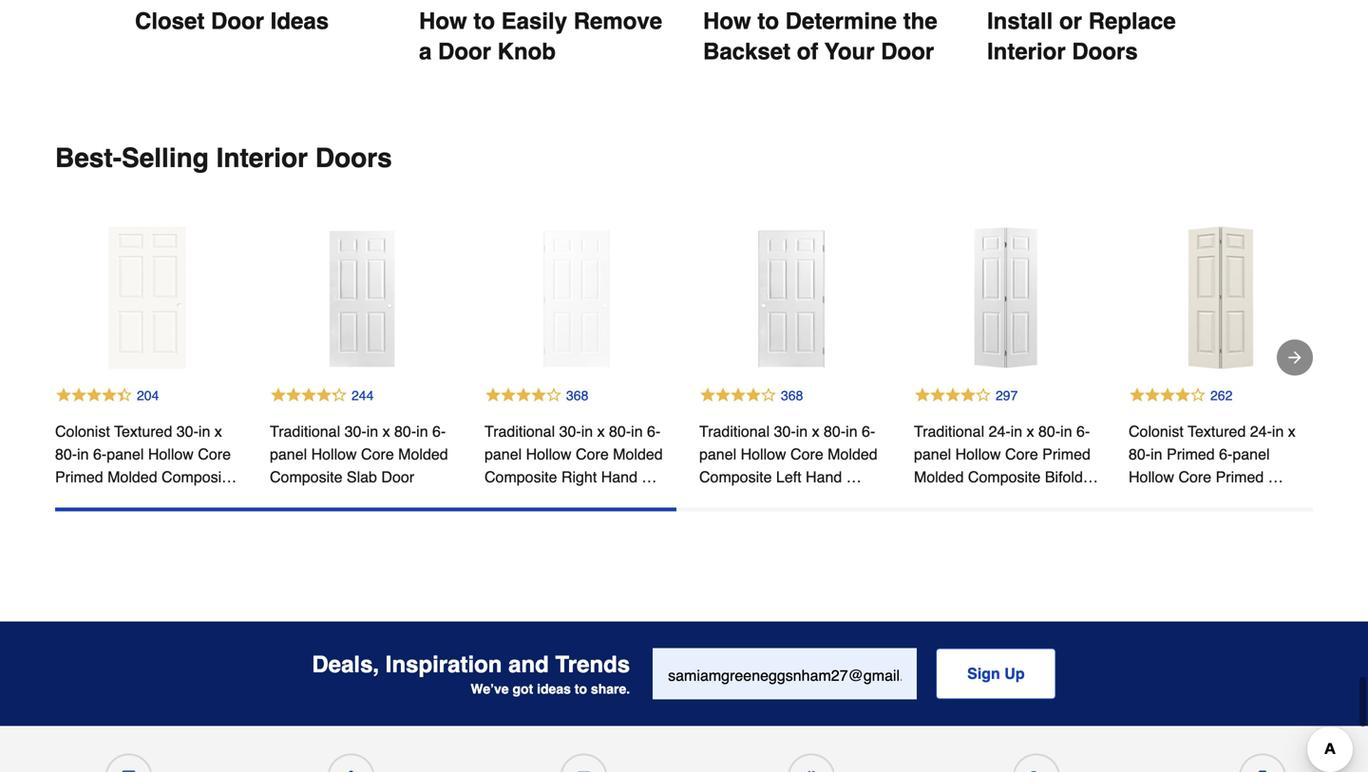 Task type: vqa. For each thing, say whether or not it's contained in the screenshot.
1st "chevron down" 'IMAGE'
no



Task type: locate. For each thing, give the bounding box(es) containing it.
1 368 from the left
[[566, 388, 589, 404]]

1 vertical spatial bifold
[[1260, 492, 1298, 509]]

6 x from the left
[[1289, 423, 1296, 441]]

single inside traditional 30-in x 80-in 6- panel hollow core molded composite right hand single prehung interior door
[[485, 492, 527, 509]]

80- for right
[[609, 423, 631, 441]]

how to determine the backset of your door
[[703, 8, 944, 65]]

panel inside traditional 30-in x 80-in 6- panel hollow core molded composite right hand single prehung interior door
[[485, 446, 522, 464]]

doors inside install or replace interior doors
[[1072, 39, 1138, 65]]

x inside colonist textured 30-in x 80-in 6-panel hollow core primed molded composite slab door
[[215, 423, 222, 441]]

x
[[215, 423, 222, 441], [383, 423, 390, 441], [597, 423, 605, 441], [812, 423, 820, 441], [1027, 423, 1035, 441], [1289, 423, 1296, 441]]

textured down 262
[[1188, 423, 1246, 441]]

3 traditional from the left
[[700, 423, 770, 441]]

knob
[[498, 39, 556, 65]]

2 how from the left
[[703, 8, 751, 34]]

6- inside colonist textured 30-in x 80-in 6-panel hollow core primed molded composite slab door
[[93, 446, 107, 464]]

0 horizontal spatial to
[[474, 8, 495, 34]]

1 horizontal spatial colonist
[[1129, 423, 1184, 441]]

composite inside traditional 30-in x 80-in 6- panel hollow core molded composite slab door
[[270, 469, 343, 486]]

2 prehung from the left
[[746, 492, 804, 509]]

traditional inside traditional 30-in x 80-in 6- panel hollow core molded composite right hand single prehung interior door
[[485, 423, 555, 441]]

6 panel from the left
[[1233, 446, 1270, 464]]

1 hand from the left
[[601, 469, 638, 486]]

4 x from the left
[[812, 423, 820, 441]]

best-selling interior doors
[[55, 143, 392, 174]]

panel inside traditional 30-in x 80-in 6- panel hollow core molded composite slab door
[[270, 446, 307, 464]]

2 traditional from the left
[[485, 423, 555, 441]]

door inside traditional 24-in x 80-in 6- panel hollow core primed molded composite bifold door hardware included
[[914, 492, 947, 509]]

1 horizontal spatial hand
[[806, 469, 842, 486]]

replace
[[1089, 8, 1176, 34]]

slab
[[347, 469, 377, 486], [55, 492, 86, 509]]

hollow for traditional 30-in x 80-in 6- panel hollow core molded composite slab door
[[311, 446, 357, 464]]

6- inside traditional 30-in x 80-in 6- panel hollow core molded composite left hand single prehung interior door
[[862, 423, 876, 441]]

primed
[[1043, 446, 1091, 464], [1167, 446, 1215, 464], [55, 469, 103, 486], [1216, 469, 1264, 486]]

1 24- from the left
[[989, 423, 1011, 441]]

hollow for traditional 30-in x 80-in 6- panel hollow core molded composite left hand single prehung interior door
[[741, 446, 787, 464]]

got
[[513, 682, 533, 697]]

deals,
[[312, 652, 379, 678]]

how up backset
[[703, 8, 751, 34]]

hollow for traditional 24-in x 80-in 6- panel hollow core primed molded composite bifold door hardware included
[[956, 446, 1001, 464]]

hollow inside traditional 24-in x 80-in 6- panel hollow core primed molded composite bifold door hardware included
[[956, 446, 1001, 464]]

4 panel from the left
[[700, 446, 737, 464]]

prehung
[[531, 492, 589, 509], [746, 492, 804, 509]]

6-
[[433, 423, 446, 441], [647, 423, 661, 441], [862, 423, 876, 441], [1077, 423, 1090, 441], [93, 446, 107, 464], [1220, 446, 1233, 464]]

1 colonist from the left
[[55, 423, 110, 441]]

x inside traditional 30-in x 80-in 6- panel hollow core molded composite right hand single prehung interior door
[[597, 423, 605, 441]]

traditional 30-in x 80-in 6- panel hollow core molded composite right hand single prehung interior door link
[[485, 421, 669, 532]]

204
[[137, 388, 159, 404]]

2 hand from the left
[[806, 469, 842, 486]]

core inside traditional 24-in x 80-in 6- panel hollow core primed molded composite bifold door hardware included
[[1006, 446, 1039, 464]]

1 panel from the left
[[107, 446, 144, 464]]

2 textured from the left
[[1188, 423, 1246, 441]]

368 up traditional 30-in x 80-in 6- panel hollow core molded composite right hand single prehung interior door link
[[566, 388, 589, 404]]

2 368 from the left
[[781, 388, 803, 404]]

traditional inside traditional 30-in x 80-in 6- panel hollow core molded composite left hand single prehung interior door
[[700, 423, 770, 441]]

traditional for traditional 24-in x 80-in 6- panel hollow core primed molded composite bifold door hardware included
[[914, 423, 985, 441]]

molded
[[398, 446, 448, 464], [613, 446, 663, 464], [828, 446, 878, 464], [108, 469, 157, 486], [914, 469, 964, 486], [1129, 492, 1179, 509]]

core for traditional 30-in x 80-in 6- panel hollow core molded composite left hand single prehung interior door
[[791, 446, 824, 464]]

0 horizontal spatial slab
[[55, 492, 86, 509]]

trends
[[555, 652, 630, 678]]

1 horizontal spatial bifold
[[1260, 492, 1298, 509]]

to left easily
[[474, 8, 495, 34]]

colonist inside colonist textured 30-in x 80-in 6-panel hollow core primed molded composite slab door
[[55, 423, 110, 441]]

hand right right
[[601, 469, 638, 486]]

1 how from the left
[[419, 8, 467, 34]]

hand
[[601, 469, 638, 486], [806, 469, 842, 486]]

2 30- from the left
[[345, 423, 367, 441]]

how to determine the backset of your door link
[[696, 0, 957, 67]]

textured inside colonist textured 30-in x 80-in 6-panel hollow core primed molded composite slab door
[[114, 423, 172, 441]]

your
[[825, 39, 875, 65]]

to up backset
[[758, 8, 779, 34]]

hand inside traditional 30-in x 80-in 6- panel hollow core molded composite left hand single prehung interior door
[[806, 469, 842, 486]]

6- inside traditional 30-in x 80-in 6- panel hollow core molded composite slab door
[[433, 423, 446, 441]]

prehung down right
[[531, 492, 589, 509]]

80- inside traditional 30-in x 80-in 6- panel hollow core molded composite right hand single prehung interior door
[[609, 423, 631, 441]]

1 horizontal spatial single
[[700, 492, 742, 509]]

traditional 30-in x 80-in 6- panel hollow core molded composite left hand single prehung interior door link
[[700, 421, 884, 532]]

to right ideas
[[575, 682, 587, 697]]

368
[[566, 388, 589, 404], [781, 388, 803, 404]]

1 prehung from the left
[[531, 492, 589, 509]]

0 horizontal spatial 24-
[[989, 423, 1011, 441]]

traditional for traditional 30-in x 80-in 6- panel hollow core molded composite left hand single prehung interior door
[[700, 423, 770, 441]]

0 horizontal spatial how
[[419, 8, 467, 34]]

30- inside traditional 30-in x 80-in 6- panel hollow core molded composite right hand single prehung interior door
[[559, 423, 581, 441]]

core inside traditional 30-in x 80-in 6- panel hollow core molded composite right hand single prehung interior door
[[576, 446, 609, 464]]

80-
[[394, 423, 416, 441], [609, 423, 631, 441], [824, 423, 846, 441], [1039, 423, 1061, 441], [55, 446, 77, 464], [1129, 446, 1151, 464]]

colonist textured 30-in x 80-in 6-panel hollow core primed molded composite slab door image
[[55, 227, 240, 369]]

door inside traditional 30-in x 80-in 6- panel hollow core molded composite slab door
[[382, 469, 414, 486]]

0 vertical spatial doors
[[1072, 39, 1138, 65]]

single inside traditional 30-in x 80-in 6- panel hollow core molded composite left hand single prehung interior door
[[700, 492, 742, 509]]

panel inside traditional 24-in x 80-in 6- panel hollow core primed molded composite bifold door hardware included
[[914, 446, 952, 464]]

0 horizontal spatial bifold
[[1045, 469, 1083, 486]]

2 x from the left
[[383, 423, 390, 441]]

0 horizontal spatial hand
[[601, 469, 638, 486]]

panel inside traditional 30-in x 80-in 6- panel hollow core molded composite left hand single prehung interior door
[[700, 446, 737, 464]]

1 horizontal spatial how
[[703, 8, 751, 34]]

30-
[[177, 423, 199, 441], [345, 423, 367, 441], [559, 423, 581, 441], [774, 423, 796, 441]]

how for backset
[[703, 8, 751, 34]]

traditional 30-in x 80-in 6-panel hollow core molded composite right hand single prehung interior door image
[[485, 227, 669, 369]]

30- inside traditional 30-in x 80-in 6- panel hollow core molded composite slab door
[[345, 423, 367, 441]]

0 horizontal spatial doors
[[315, 143, 392, 174]]

arrow right image
[[1286, 349, 1305, 368]]

1 horizontal spatial prehung
[[746, 492, 804, 509]]

left
[[776, 469, 802, 486]]

1 horizontal spatial doors
[[1072, 39, 1138, 65]]

x for traditional 30-in x 80-in 6- panel hollow core molded composite left hand single prehung interior door
[[812, 423, 820, 441]]

2 single from the left
[[700, 492, 742, 509]]

1 horizontal spatial textured
[[1188, 423, 1246, 441]]

traditional for traditional 30-in x 80-in 6- panel hollow core molded composite right hand single prehung interior door
[[485, 423, 555, 441]]

0 horizontal spatial single
[[485, 492, 527, 509]]

colonist textured 24-in x 80-in primed 6-panel hollow core primed molded composite bifold door image
[[1129, 227, 1314, 369]]

panel for traditional 30-in x 80-in 6- panel hollow core molded composite left hand single prehung interior door
[[700, 446, 737, 464]]

how inside how to determine the backset of your door
[[703, 8, 751, 34]]

24-
[[989, 423, 1011, 441], [1251, 423, 1273, 441]]

how
[[419, 8, 467, 34], [703, 8, 751, 34]]

0 horizontal spatial colonist
[[55, 423, 110, 441]]

of
[[797, 39, 819, 65]]

composite
[[162, 469, 234, 486], [270, 469, 343, 486], [485, 469, 557, 486], [700, 469, 772, 486], [968, 469, 1041, 486], [1183, 492, 1256, 509]]

share.
[[591, 682, 630, 697]]

colonist
[[55, 423, 110, 441], [1129, 423, 1184, 441]]

5 panel from the left
[[914, 446, 952, 464]]

262
[[1211, 388, 1233, 404]]

3 panel from the left
[[485, 446, 522, 464]]

3 30- from the left
[[559, 423, 581, 441]]

2 colonist from the left
[[1129, 423, 1184, 441]]

80- inside traditional 24-in x 80-in 6- panel hollow core primed molded composite bifold door hardware included
[[1039, 423, 1061, 441]]

1 30- from the left
[[177, 423, 199, 441]]

to for determine
[[758, 8, 779, 34]]

door inside how to determine the backset of your door
[[881, 39, 934, 65]]

primed inside colonist textured 30-in x 80-in 6-panel hollow core primed molded composite slab door
[[55, 469, 103, 486]]

30- inside traditional 30-in x 80-in 6- panel hollow core molded composite left hand single prehung interior door
[[774, 423, 796, 441]]

1 single from the left
[[485, 492, 527, 509]]

prehung inside traditional 30-in x 80-in 6- panel hollow core molded composite left hand single prehung interior door
[[746, 492, 804, 509]]

6- inside traditional 30-in x 80-in 6- panel hollow core molded composite right hand single prehung interior door
[[647, 423, 661, 441]]

6- for traditional 30-in x 80-in 6- panel hollow core molded composite left hand single prehung interior door
[[862, 423, 876, 441]]

panel for traditional 30-in x 80-in 6- panel hollow core molded composite slab door
[[270, 446, 307, 464]]

1 textured from the left
[[114, 423, 172, 441]]

0 horizontal spatial textured
[[114, 423, 172, 441]]

1 horizontal spatial 368
[[781, 388, 803, 404]]

in
[[199, 423, 210, 441], [367, 423, 378, 441], [416, 423, 428, 441], [581, 423, 593, 441], [631, 423, 643, 441], [796, 423, 808, 441], [846, 423, 858, 441], [1011, 423, 1023, 441], [1061, 423, 1073, 441], [1273, 423, 1284, 441], [77, 446, 89, 464], [1151, 446, 1163, 464]]

core inside colonist textured 24-in x 80-in primed 6-panel hollow core primed molded composite bifold door
[[1179, 469, 1212, 486]]

textured down 204
[[114, 423, 172, 441]]

deals, inspiration and trends we've got ideas to share.
[[312, 652, 630, 697]]

hollow inside traditional 30-in x 80-in 6- panel hollow core molded composite slab door
[[311, 446, 357, 464]]

how up a
[[419, 8, 467, 34]]

hollow inside traditional 30-in x 80-in 6- panel hollow core molded composite left hand single prehung interior door
[[741, 446, 787, 464]]

traditional 24-in x 80-in 6- panel hollow core primed molded composite bifold door hardware included
[[914, 423, 1095, 509]]

prehung down left
[[746, 492, 804, 509]]

4 30- from the left
[[774, 423, 796, 441]]

traditional 30-in x 80-in 6- panel hollow core molded composite slab door link
[[270, 421, 454, 489]]

hollow inside traditional 30-in x 80-in 6- panel hollow core molded composite right hand single prehung interior door
[[526, 446, 572, 464]]

0 horizontal spatial prehung
[[531, 492, 589, 509]]

traditional 30-in x 80-in 6- panel hollow core molded composite left hand single prehung interior door
[[700, 423, 882, 532]]

doors
[[1072, 39, 1138, 65], [315, 143, 392, 174]]

to inside how to easily remove a door knob
[[474, 8, 495, 34]]

how inside how to easily remove a door knob
[[419, 8, 467, 34]]

1 x from the left
[[215, 423, 222, 441]]

368 for left
[[781, 388, 803, 404]]

door inside colonist textured 24-in x 80-in primed 6-panel hollow core primed molded composite bifold door
[[1129, 514, 1162, 532]]

1 traditional from the left
[[270, 423, 340, 441]]

textured for panel
[[114, 423, 172, 441]]

textured
[[114, 423, 172, 441], [1188, 423, 1246, 441]]

panel
[[107, 446, 144, 464], [270, 446, 307, 464], [485, 446, 522, 464], [700, 446, 737, 464], [914, 446, 952, 464], [1233, 446, 1270, 464]]

368 up traditional 30-in x 80-in 6- panel hollow core molded composite left hand single prehung interior door link
[[781, 388, 803, 404]]

sign up
[[968, 666, 1025, 683]]

interior inside traditional 30-in x 80-in 6- panel hollow core molded composite right hand single prehung interior door
[[593, 492, 640, 509]]

4 traditional from the left
[[914, 423, 985, 441]]

up
[[1005, 666, 1025, 683]]

textured inside colonist textured 24-in x 80-in primed 6-panel hollow core primed molded composite bifold door
[[1188, 423, 1246, 441]]

hand right left
[[806, 469, 842, 486]]

hollow for traditional 30-in x 80-in 6- panel hollow core molded composite right hand single prehung interior door
[[526, 446, 572, 464]]

80- inside traditional 30-in x 80-in 6- panel hollow core molded composite slab door
[[394, 423, 416, 441]]

colonist inside colonist textured 24-in x 80-in primed 6-panel hollow core primed molded composite bifold door
[[1129, 423, 1184, 441]]

5 x from the left
[[1027, 423, 1035, 441]]

80- for composite
[[1039, 423, 1061, 441]]

2 24- from the left
[[1251, 423, 1273, 441]]

x inside traditional 30-in x 80-in 6- panel hollow core molded composite left hand single prehung interior door
[[812, 423, 820, 441]]

right
[[562, 469, 597, 486]]

to inside how to determine the backset of your door
[[758, 8, 779, 34]]

core for traditional 24-in x 80-in 6- panel hollow core primed molded composite bifold door hardware included
[[1006, 446, 1039, 464]]

door
[[211, 8, 264, 34], [438, 39, 491, 65], [881, 39, 934, 65], [382, 469, 414, 486], [90, 492, 123, 509], [914, 492, 947, 509], [485, 514, 518, 532], [700, 514, 732, 532], [1129, 514, 1162, 532]]

1 vertical spatial doors
[[315, 143, 392, 174]]

hand for left
[[806, 469, 842, 486]]

1 vertical spatial slab
[[55, 492, 86, 509]]

prehung inside traditional 30-in x 80-in 6- panel hollow core molded composite right hand single prehung interior door
[[531, 492, 589, 509]]

traditional for traditional 30-in x 80-in 6- panel hollow core molded composite slab door
[[270, 423, 340, 441]]

single
[[485, 492, 527, 509], [700, 492, 742, 509]]

best-
[[55, 143, 122, 174]]

how for a
[[419, 8, 467, 34]]

core inside traditional 30-in x 80-in 6- panel hollow core molded composite slab door
[[361, 446, 394, 464]]

368 for right
[[566, 388, 589, 404]]

molded inside traditional 30-in x 80-in 6- panel hollow core molded composite right hand single prehung interior door
[[613, 446, 663, 464]]

to
[[474, 8, 495, 34], [758, 8, 779, 34], [575, 682, 587, 697]]

core
[[198, 446, 231, 464], [361, 446, 394, 464], [576, 446, 609, 464], [791, 446, 824, 464], [1006, 446, 1039, 464], [1179, 469, 1212, 486]]

1 horizontal spatial 24-
[[1251, 423, 1273, 441]]

panel for traditional 24-in x 80-in 6- panel hollow core primed molded composite bifold door hardware included
[[914, 446, 952, 464]]

80- for slab
[[394, 423, 416, 441]]

traditional 30-in x 80-in 6-panel hollow core molded composite left hand single prehung interior door image
[[700, 227, 884, 369]]

x inside traditional 30-in x 80-in 6- panel hollow core molded composite slab door
[[383, 423, 390, 441]]

bifold inside traditional 24-in x 80-in 6- panel hollow core primed molded composite bifold door hardware included
[[1045, 469, 1083, 486]]

remove
[[574, 8, 663, 34]]

molded inside colonist textured 24-in x 80-in primed 6-panel hollow core primed molded composite bifold door
[[1129, 492, 1179, 509]]

0 horizontal spatial 368
[[566, 388, 589, 404]]

core inside traditional 30-in x 80-in 6- panel hollow core molded composite left hand single prehung interior door
[[791, 446, 824, 464]]

bifold
[[1045, 469, 1083, 486], [1260, 492, 1298, 509]]

slab inside colonist textured 30-in x 80-in 6-panel hollow core primed molded composite slab door
[[55, 492, 86, 509]]

scrollbar
[[55, 508, 677, 512]]

bifold inside colonist textured 24-in x 80-in primed 6-panel hollow core primed molded composite bifold door
[[1260, 492, 1298, 509]]

2 panel from the left
[[270, 446, 307, 464]]

interior
[[988, 39, 1066, 65], [216, 143, 308, 174], [593, 492, 640, 509], [808, 492, 855, 509]]

sign up form
[[653, 649, 1057, 700]]

80- inside traditional 30-in x 80-in 6- panel hollow core molded composite left hand single prehung interior door
[[824, 423, 846, 441]]

2 horizontal spatial to
[[758, 8, 779, 34]]

hollow
[[148, 446, 194, 464], [311, 446, 357, 464], [526, 446, 572, 464], [741, 446, 787, 464], [956, 446, 1001, 464], [1129, 469, 1175, 486]]

traditional inside traditional 30-in x 80-in 6- panel hollow core molded composite slab door
[[270, 423, 340, 441]]

6- inside traditional 24-in x 80-in 6- panel hollow core primed molded composite bifold door hardware included
[[1077, 423, 1090, 441]]

30- for traditional 30-in x 80-in 6- panel hollow core molded composite right hand single prehung interior door
[[559, 423, 581, 441]]

hand inside traditional 30-in x 80-in 6- panel hollow core molded composite right hand single prehung interior door
[[601, 469, 638, 486]]

closet
[[135, 8, 205, 34]]

0 vertical spatial slab
[[347, 469, 377, 486]]

0 vertical spatial bifold
[[1045, 469, 1083, 486]]

traditional
[[270, 423, 340, 441], [485, 423, 555, 441], [700, 423, 770, 441], [914, 423, 985, 441]]

3 x from the left
[[597, 423, 605, 441]]

selling
[[122, 143, 209, 174]]

traditional inside traditional 24-in x 80-in 6- panel hollow core primed molded composite bifold door hardware included
[[914, 423, 985, 441]]

30- for traditional 30-in x 80-in 6- panel hollow core molded composite slab door
[[345, 423, 367, 441]]

24- inside traditional 24-in x 80-in 6- panel hollow core primed molded composite bifold door hardware included
[[989, 423, 1011, 441]]

and
[[509, 652, 549, 678]]

x for traditional 30-in x 80-in 6- panel hollow core molded composite right hand single prehung interior door
[[597, 423, 605, 441]]

hollow inside colonist textured 30-in x 80-in 6-panel hollow core primed molded composite slab door
[[148, 446, 194, 464]]

the
[[904, 8, 938, 34]]

x inside traditional 24-in x 80-in 6- panel hollow core primed molded composite bifold door hardware included
[[1027, 423, 1035, 441]]

install or replace interior doors link
[[980, 0, 1241, 67]]

1 horizontal spatial to
[[575, 682, 587, 697]]

1 horizontal spatial slab
[[347, 469, 377, 486]]



Task type: describe. For each thing, give the bounding box(es) containing it.
interior inside install or replace interior doors
[[988, 39, 1066, 65]]

colonist for primed
[[1129, 423, 1184, 441]]

hollow inside colonist textured 24-in x 80-in primed 6-panel hollow core primed molded composite bifold door
[[1129, 469, 1175, 486]]

traditional 24-in x 80-in 6-panel hollow core primed molded composite bifold door hardware included image
[[914, 227, 1099, 369]]

easily
[[502, 8, 567, 34]]

core for traditional 30-in x 80-in 6- panel hollow core molded composite slab door
[[361, 446, 394, 464]]

single for traditional 30-in x 80-in 6- panel hollow core molded composite right hand single prehung interior door
[[485, 492, 527, 509]]

x for traditional 30-in x 80-in 6- panel hollow core molded composite slab door
[[383, 423, 390, 441]]

traditional 30-in x 80-in 6- panel hollow core molded composite right hand single prehung interior door
[[485, 423, 667, 532]]

molded inside traditional 30-in x 80-in 6- panel hollow core molded composite left hand single prehung interior door
[[828, 446, 878, 464]]

ideas
[[271, 8, 329, 34]]

traditional 24-in x 80-in 6- panel hollow core primed molded composite bifold door hardware included link
[[914, 421, 1099, 509]]

we've
[[471, 682, 509, 697]]

molded inside colonist textured 30-in x 80-in 6-panel hollow core primed molded composite slab door
[[108, 469, 157, 486]]

sign
[[968, 666, 1001, 683]]

30- for traditional 30-in x 80-in 6- panel hollow core molded composite left hand single prehung interior door
[[774, 423, 796, 441]]

panel inside colonist textured 24-in x 80-in primed 6-panel hollow core primed molded composite bifold door
[[1233, 446, 1270, 464]]

prehung for right
[[531, 492, 589, 509]]

closet door ideas link
[[127, 0, 389, 37]]

composite inside colonist textured 24-in x 80-in primed 6-panel hollow core primed molded composite bifold door
[[1183, 492, 1256, 509]]

6- inside colonist textured 24-in x 80-in primed 6-panel hollow core primed molded composite bifold door
[[1220, 446, 1233, 464]]

colonist textured 24-in x 80-in primed 6-panel hollow core primed molded composite bifold door
[[1129, 423, 1302, 532]]

panel for traditional 30-in x 80-in 6- panel hollow core molded composite right hand single prehung interior door
[[485, 446, 522, 464]]

traditional 30-in x 80-in 6- panel hollow core molded composite slab door
[[270, 423, 453, 486]]

sign up button
[[936, 649, 1057, 700]]

core for traditional 30-in x 80-in 6- panel hollow core molded composite right hand single prehung interior door
[[576, 446, 609, 464]]

composite inside traditional 30-in x 80-in 6- panel hollow core molded composite right hand single prehung interior door
[[485, 469, 557, 486]]

molded inside traditional 30-in x 80-in 6- panel hollow core molded composite slab door
[[398, 446, 448, 464]]

panel inside colonist textured 30-in x 80-in 6-panel hollow core primed molded composite slab door
[[107, 446, 144, 464]]

x inside colonist textured 24-in x 80-in primed 6-panel hollow core primed molded composite bifold door
[[1289, 423, 1296, 441]]

x for traditional 24-in x 80-in 6- panel hollow core primed molded composite bifold door hardware included
[[1027, 423, 1035, 441]]

included
[[1022, 492, 1079, 509]]

to for easily
[[474, 8, 495, 34]]

or
[[1060, 8, 1083, 34]]

composite inside colonist textured 30-in x 80-in 6-panel hollow core primed molded composite slab door
[[162, 469, 234, 486]]

closet door ideas
[[135, 8, 329, 34]]

24- inside colonist textured 24-in x 80-in primed 6-panel hollow core primed molded composite bifold door
[[1251, 423, 1273, 441]]

door inside colonist textured 30-in x 80-in 6-panel hollow core primed molded composite slab door
[[90, 492, 123, 509]]

door inside how to easily remove a door knob
[[438, 39, 491, 65]]

ideas
[[537, 682, 571, 697]]

textured for 6-
[[1188, 423, 1246, 441]]

how to easily remove a door knob
[[419, 8, 669, 65]]

80- inside colonist textured 30-in x 80-in 6-panel hollow core primed molded composite slab door
[[55, 446, 77, 464]]

hardware
[[952, 492, 1017, 509]]

composite inside traditional 24-in x 80-in 6- panel hollow core primed molded composite bifold door hardware included
[[968, 469, 1041, 486]]

80- for left
[[824, 423, 846, 441]]

molded inside traditional 24-in x 80-in 6- panel hollow core primed molded composite bifold door hardware included
[[914, 469, 964, 486]]

colonist textured 30-in x 80-in 6-panel hollow core primed molded composite slab door
[[55, 423, 239, 509]]

slab inside traditional 30-in x 80-in 6- panel hollow core molded composite slab door
[[347, 469, 377, 486]]

Email Address email field
[[653, 649, 917, 700]]

a
[[419, 39, 432, 65]]

door inside traditional 30-in x 80-in 6- panel hollow core molded composite right hand single prehung interior door
[[485, 514, 518, 532]]

core inside colonist textured 30-in x 80-in 6-panel hollow core primed molded composite slab door
[[198, 446, 231, 464]]

how to easily remove a door knob link
[[412, 0, 673, 67]]

6- for traditional 30-in x 80-in 6- panel hollow core molded composite slab door
[[433, 423, 446, 441]]

install
[[988, 8, 1053, 34]]

colonist textured 24-in x 80-in primed 6-panel hollow core primed molded composite bifold door link
[[1129, 421, 1314, 532]]

install or replace interior doors
[[988, 8, 1183, 65]]

6- for traditional 30-in x 80-in 6- panel hollow core molded composite right hand single prehung interior door
[[647, 423, 661, 441]]

composite inside traditional 30-in x 80-in 6- panel hollow core molded composite left hand single prehung interior door
[[700, 469, 772, 486]]

hand for right
[[601, 469, 638, 486]]

single for traditional 30-in x 80-in 6- panel hollow core molded composite left hand single prehung interior door
[[700, 492, 742, 509]]

prehung for left
[[746, 492, 804, 509]]

colonist for 6-
[[55, 423, 110, 441]]

traditional 30-in x 80-in 6-panel hollow core molded composite slab door image
[[270, 227, 454, 369]]

30- inside colonist textured 30-in x 80-in 6-panel hollow core primed molded composite slab door
[[177, 423, 199, 441]]

backset
[[703, 39, 791, 65]]

to inside deals, inspiration and trends we've got ideas to share.
[[575, 682, 587, 697]]

determine
[[786, 8, 897, 34]]

6- for traditional 24-in x 80-in 6- panel hollow core primed molded composite bifold door hardware included
[[1077, 423, 1090, 441]]

244
[[352, 388, 374, 404]]

inspiration
[[386, 652, 502, 678]]

interior inside traditional 30-in x 80-in 6- panel hollow core molded composite left hand single prehung interior door
[[808, 492, 855, 509]]

80- inside colonist textured 24-in x 80-in primed 6-panel hollow core primed molded composite bifold door
[[1129, 446, 1151, 464]]

colonist textured 30-in x 80-in 6-panel hollow core primed molded composite slab door link
[[55, 421, 240, 509]]

primed inside traditional 24-in x 80-in 6- panel hollow core primed molded composite bifold door hardware included
[[1043, 446, 1091, 464]]

door inside traditional 30-in x 80-in 6- panel hollow core molded composite left hand single prehung interior door
[[700, 514, 732, 532]]

297
[[996, 388, 1018, 404]]



